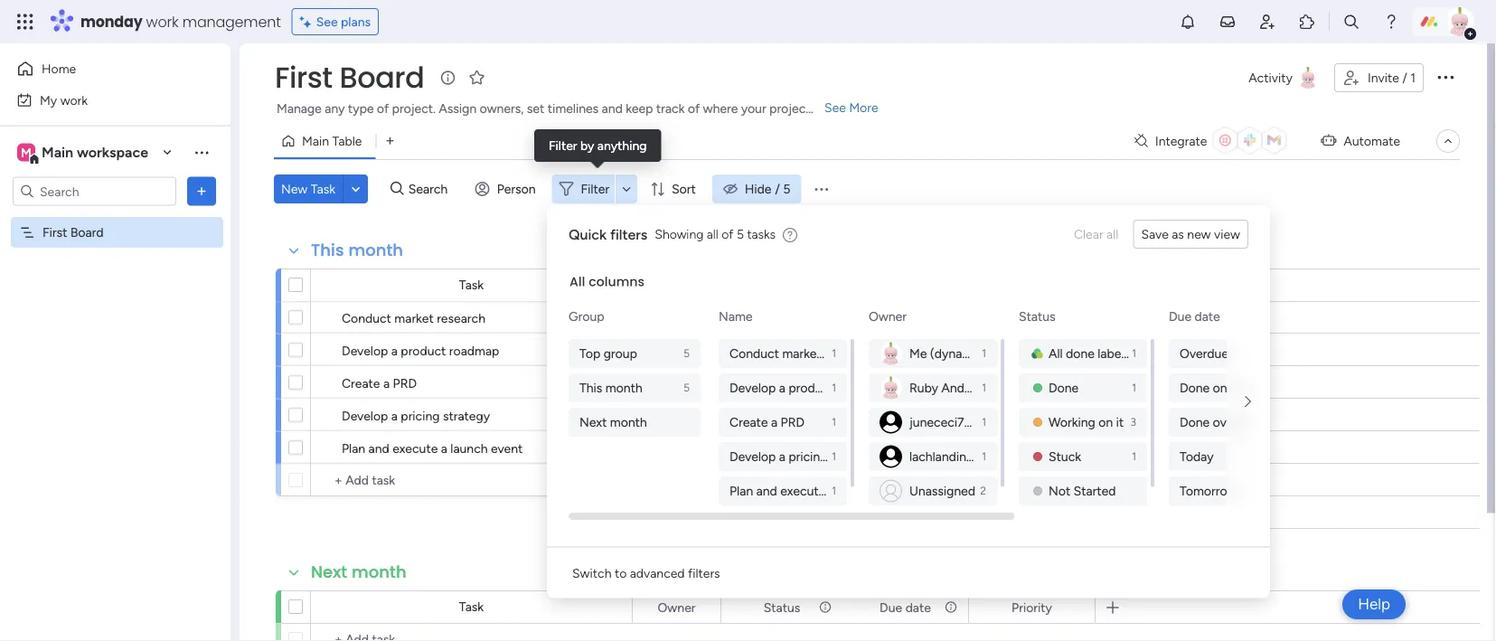 Task type: describe. For each thing, give the bounding box(es) containing it.
invite / 1
[[1368, 70, 1416, 85]]

new task
[[281, 181, 335, 197]]

pricing inside name group
[[789, 449, 828, 464]]

on inside due date group
[[1213, 380, 1227, 396]]

First Board field
[[270, 57, 429, 98]]

filter button
[[552, 175, 638, 203]]

sort
[[672, 181, 696, 197]]

anything
[[598, 138, 647, 153]]

add view image
[[386, 134, 394, 148]]

of inside quick filters showing all of 5 tasks
[[722, 226, 734, 242]]

it left junececi7@gmail.com 'icon'
[[812, 407, 819, 423]]

0 horizontal spatial prd
[[393, 375, 417, 391]]

0 horizontal spatial and
[[369, 440, 389, 456]]

1 horizontal spatial board
[[340, 57, 424, 98]]

apps image
[[1298, 13, 1316, 31]]

assign
[[439, 101, 477, 116]]

owners,
[[480, 101, 524, 116]]

learn more image
[[783, 226, 798, 244]]

add to favorites image
[[468, 68, 486, 86]]

0 horizontal spatial of
[[377, 101, 389, 116]]

junececi7@gmail.com
[[910, 415, 1035, 430]]

automate
[[1344, 133, 1401, 149]]

filter by anything
[[549, 138, 647, 153]]

and inside name group
[[756, 483, 777, 499]]

0 horizontal spatial conduct market research
[[342, 310, 485, 326]]

this month inside 'group' group
[[580, 380, 643, 396]]

overdue
[[1180, 346, 1229, 361]]

view
[[1214, 226, 1241, 242]]

group group
[[569, 339, 704, 437]]

Status field
[[759, 597, 805, 617]]

create inside name group
[[730, 415, 768, 430]]

menu image
[[812, 180, 830, 198]]

nov 13
[[890, 340, 926, 355]]

by
[[580, 138, 594, 153]]

work for my
[[60, 92, 88, 108]]

time
[[1231, 380, 1256, 396]]

all inside quick filters showing all of 5 tasks
[[707, 226, 719, 242]]

date inside field
[[906, 599, 931, 615]]

v2 done deadline image
[[849, 341, 863, 359]]

tasks
[[747, 226, 776, 242]]

unassigned
[[910, 483, 976, 499]]

name
[[719, 309, 753, 324]]

showing
[[655, 226, 704, 242]]

any
[[325, 101, 345, 116]]

quick filters showing all of 5 tasks
[[569, 226, 776, 243]]

next month inside field
[[311, 561, 407, 584]]

as
[[1172, 226, 1184, 242]]

top group
[[580, 346, 637, 361]]

invite / 1 button
[[1335, 63, 1424, 92]]

all columns dialog
[[547, 205, 1496, 641]]

this inside "this month" field
[[311, 239, 344, 262]]

see for see more
[[825, 100, 846, 115]]

clear all button
[[1067, 220, 1126, 249]]

0 horizontal spatial market
[[395, 310, 434, 326]]

where
[[703, 101, 738, 116]]

track
[[656, 101, 685, 116]]

clear
[[1074, 226, 1104, 242]]

new task button
[[274, 175, 343, 203]]

your
[[741, 101, 766, 116]]

0 vertical spatial plan
[[342, 440, 365, 456]]

This month field
[[307, 239, 408, 262]]

done inside status group
[[1049, 380, 1079, 396]]

manage
[[277, 101, 322, 116]]

develop a product roadmap inside name group
[[730, 380, 887, 396]]

done overdue
[[1180, 415, 1259, 430]]

1 horizontal spatial and
[[602, 101, 623, 116]]

+ Add task text field
[[320, 469, 624, 491]]

status group
[[1019, 339, 1151, 505]]

new
[[281, 181, 308, 197]]

Priority field
[[1007, 597, 1057, 617]]

dapulse integrations image
[[1135, 134, 1148, 148]]

columns
[[589, 273, 645, 291]]

0 vertical spatial ruby anderson image
[[1446, 7, 1475, 36]]

roadmap inside name group
[[837, 380, 887, 396]]

launch inside name group
[[838, 483, 876, 499]]

switch
[[572, 565, 612, 580]]

done
[[1066, 346, 1095, 361]]

me
[[910, 346, 927, 361]]

0 horizontal spatial filters
[[610, 226, 648, 243]]

help button
[[1343, 590, 1406, 619]]

13
[[915, 340, 926, 355]]

0 horizontal spatial strategy
[[443, 408, 490, 423]]

table
[[332, 133, 362, 149]]

1 horizontal spatial of
[[688, 101, 700, 116]]

0 horizontal spatial execute
[[393, 440, 438, 456]]

it right name
[[812, 311, 819, 326]]

monday work management
[[80, 11, 281, 32]]

all done labels
[[1049, 346, 1130, 361]]

nov for nov 12
[[890, 309, 912, 323]]

home button
[[11, 54, 194, 83]]

product inside name group
[[789, 380, 834, 396]]

person button
[[468, 175, 547, 203]]

first board inside list box
[[42, 225, 104, 240]]

develop a pricing strategy inside name group
[[730, 449, 878, 464]]

clear all
[[1074, 226, 1119, 242]]

options image
[[193, 182, 211, 200]]

this inside 'group' group
[[580, 380, 602, 396]]

nov 12
[[890, 309, 926, 323]]

person
[[497, 181, 536, 197]]

research inside name group
[[825, 346, 873, 361]]

hide / 5
[[745, 181, 791, 197]]

my
[[40, 92, 57, 108]]

0 vertical spatial stuck
[[765, 375, 798, 390]]

invite
[[1368, 70, 1400, 85]]

task for next month
[[459, 599, 484, 614]]

0 vertical spatial create a prd
[[342, 375, 417, 391]]

management
[[182, 11, 281, 32]]

see more
[[825, 100, 879, 115]]

workspace image
[[17, 142, 35, 162]]

filter for filter by anything
[[549, 138, 577, 153]]

main workspace
[[42, 144, 148, 161]]

Owner field
[[653, 597, 700, 617]]

group
[[569, 309, 605, 324]]

set
[[527, 101, 545, 116]]

manage any type of project. assign owners, set timelines and keep track of where your project stands.
[[277, 101, 854, 116]]

0 horizontal spatial launch
[[451, 440, 488, 456]]

0 horizontal spatial pricing
[[401, 408, 440, 423]]

top
[[580, 346, 601, 361]]

select product image
[[16, 13, 34, 31]]

ruby anderson image for me (dynamic)
[[880, 342, 902, 365]]

nov 14
[[890, 373, 927, 387]]

type
[[348, 101, 374, 116]]

all columns
[[570, 273, 645, 291]]

more
[[849, 100, 879, 115]]

monday
[[80, 11, 142, 32]]

0 vertical spatial roadmap
[[449, 343, 499, 358]]

see plans button
[[292, 8, 379, 35]]

15
[[915, 406, 926, 420]]

lachlandinoo@gmail.com image
[[880, 445, 902, 468]]

ruby
[[910, 380, 938, 396]]

0 horizontal spatial develop a product roadmap
[[342, 343, 499, 358]]

0 vertical spatial create
[[342, 375, 380, 391]]

owner inside all columns dialog
[[869, 309, 907, 324]]

started
[[1074, 483, 1116, 499]]

switch to advanced filters
[[572, 565, 720, 580]]

prd inside name group
[[781, 415, 805, 430]]

(dynamic)
[[930, 346, 987, 361]]

1 horizontal spatial first board
[[275, 57, 424, 98]]

save
[[1141, 226, 1169, 242]]

quick
[[569, 226, 607, 243]]

overdue
[[1213, 415, 1259, 430]]

help
[[1358, 595, 1391, 613]]

/ for 1
[[1403, 70, 1408, 85]]

sort button
[[643, 175, 707, 203]]

activity button
[[1242, 63, 1327, 92]]

on left junececi7@gmail.com 'icon'
[[794, 407, 808, 423]]

plan and execute a launch event inside name group
[[730, 483, 911, 499]]

14
[[915, 373, 927, 387]]

all inside button
[[1107, 226, 1119, 242]]

plan inside name group
[[730, 483, 753, 499]]

notifications image
[[1179, 13, 1197, 31]]

ruby anderson image for ruby anderson
[[880, 377, 902, 399]]

all for all columns
[[570, 273, 585, 291]]

workspace options image
[[193, 143, 211, 161]]

2
[[980, 484, 986, 497]]

main for main workspace
[[42, 144, 73, 161]]

high
[[1019, 342, 1046, 358]]

activity
[[1249, 70, 1293, 85]]

execute inside name group
[[780, 483, 826, 499]]

+ Add task text field
[[320, 628, 624, 641]]

integrate
[[1155, 133, 1207, 149]]

done left v2 done deadline image
[[767, 342, 797, 358]]



Task type: locate. For each thing, give the bounding box(es) containing it.
ruby anderson image up nov 15
[[880, 377, 902, 399]]

due inside all columns dialog
[[1169, 309, 1192, 324]]

workspace selection element
[[17, 142, 151, 165]]

date
[[1195, 309, 1220, 324], [906, 599, 931, 615]]

filters inside switch to advanced filters button
[[688, 565, 720, 580]]

1 horizontal spatial filters
[[688, 565, 720, 580]]

project
[[770, 101, 811, 116]]

1 vertical spatial develop a pricing strategy
[[730, 449, 878, 464]]

/ right hide
[[775, 181, 780, 197]]

filters
[[610, 226, 648, 243], [688, 565, 720, 580]]

ruby anderson
[[910, 380, 996, 396]]

12
[[915, 309, 926, 323]]

search everything image
[[1343, 13, 1361, 31]]

1 horizontal spatial next month
[[580, 415, 647, 430]]

1 vertical spatial filters
[[688, 565, 720, 580]]

0 vertical spatial research
[[437, 310, 485, 326]]

1 vertical spatial owner
[[658, 599, 696, 615]]

new
[[1187, 226, 1211, 242]]

task inside button
[[311, 181, 335, 197]]

filter left by
[[549, 138, 577, 153]]

save as new view
[[1141, 226, 1241, 242]]

due date inside all columns dialog
[[1169, 309, 1220, 324]]

work right my on the left of page
[[60, 92, 88, 108]]

1 all from the left
[[707, 226, 719, 242]]

1 horizontal spatial event
[[879, 483, 911, 499]]

5
[[783, 181, 791, 197], [737, 226, 744, 242], [684, 347, 690, 360], [684, 381, 690, 394]]

plan and execute a launch event
[[342, 440, 523, 456], [730, 483, 911, 499]]

not
[[1049, 483, 1071, 499]]

0 horizontal spatial create a prd
[[342, 375, 417, 391]]

nov for nov 15
[[890, 406, 912, 420]]

column information image
[[818, 600, 833, 614]]

1 horizontal spatial create
[[730, 415, 768, 430]]

prd
[[393, 375, 417, 391], [781, 415, 805, 430]]

to
[[615, 565, 627, 580]]

nov left 18
[[890, 438, 912, 453]]

all up group
[[570, 273, 585, 291]]

strategy inside name group
[[831, 449, 878, 464]]

work
[[146, 11, 179, 32], [60, 92, 88, 108]]

conduct market research
[[342, 310, 485, 326], [730, 346, 873, 361]]

arrow down image
[[616, 178, 638, 200]]

not started
[[1049, 483, 1116, 499]]

main inside button
[[302, 133, 329, 149]]

autopilot image
[[1321, 129, 1337, 152]]

on inside status group
[[1099, 415, 1113, 430]]

1 vertical spatial create a prd
[[730, 415, 805, 430]]

0 vertical spatial /
[[1403, 70, 1408, 85]]

4 nov from the top
[[890, 406, 912, 420]]

this month inside field
[[311, 239, 403, 262]]

it left lachlandinoo@gmail.com icon
[[812, 440, 819, 455]]

ruby anderson image up options icon
[[1446, 7, 1475, 36]]

board up the type
[[340, 57, 424, 98]]

this month down angle down image
[[311, 239, 403, 262]]

1 vertical spatial board
[[70, 225, 104, 240]]

owner
[[869, 309, 907, 324], [658, 599, 696, 615]]

task for this month
[[459, 277, 484, 292]]

first down search in workspace field
[[42, 225, 67, 240]]

all right high
[[1049, 346, 1063, 361]]

0 horizontal spatial /
[[775, 181, 780, 197]]

due date group
[[1169, 339, 1301, 641]]

angle down image
[[351, 182, 360, 196]]

develop
[[342, 343, 388, 358], [730, 380, 776, 396], [342, 408, 388, 423], [730, 449, 776, 464]]

priority
[[1012, 599, 1052, 615]]

tomorrow
[[1180, 483, 1237, 499]]

0 horizontal spatial all
[[570, 273, 585, 291]]

home
[[42, 61, 76, 76]]

nov for nov 14
[[890, 373, 912, 387]]

filters up owner field at the bottom of the page
[[688, 565, 720, 580]]

due date up overdue
[[1169, 309, 1220, 324]]

main table
[[302, 133, 362, 149]]

v2 search image
[[391, 179, 404, 199]]

market
[[395, 310, 434, 326], [782, 346, 822, 361]]

see inside "link"
[[825, 100, 846, 115]]

see inside button
[[316, 14, 338, 29]]

0 horizontal spatial main
[[42, 144, 73, 161]]

1 vertical spatial stuck
[[1049, 449, 1081, 464]]

inbox image
[[1219, 13, 1237, 31]]

due left column information image
[[880, 599, 903, 615]]

plans
[[341, 14, 371, 29]]

1 vertical spatial plan
[[730, 483, 753, 499]]

1 vertical spatial market
[[782, 346, 822, 361]]

1 medium from the top
[[1009, 375, 1055, 390]]

of right "track"
[[688, 101, 700, 116]]

due inside field
[[880, 599, 903, 615]]

execute
[[393, 440, 438, 456], [780, 483, 826, 499]]

due date
[[1169, 309, 1220, 324], [880, 599, 931, 615]]

1 vertical spatial strategy
[[831, 449, 878, 464]]

0 vertical spatial event
[[491, 440, 523, 456]]

Next month field
[[307, 561, 411, 584]]

strategy left lachlandinoo@gmail.com icon
[[831, 449, 878, 464]]

roadmap
[[449, 343, 499, 358], [837, 380, 887, 396]]

m
[[21, 145, 32, 160]]

conduct down name
[[730, 346, 779, 361]]

status inside all columns dialog
[[1019, 309, 1056, 324]]

1 horizontal spatial date
[[1195, 309, 1220, 324]]

of
[[377, 101, 389, 116], [688, 101, 700, 116], [722, 226, 734, 242]]

1 vertical spatial product
[[789, 380, 834, 396]]

1 horizontal spatial all
[[1049, 346, 1063, 361]]

0 horizontal spatial research
[[437, 310, 485, 326]]

timelines
[[548, 101, 599, 116]]

create a prd
[[342, 375, 417, 391], [730, 415, 805, 430]]

0 horizontal spatial see
[[316, 14, 338, 29]]

0 vertical spatial filter
[[549, 138, 577, 153]]

junececi7@gmail.com image
[[880, 411, 902, 434]]

due
[[1169, 309, 1192, 324], [880, 599, 903, 615]]

of left tasks
[[722, 226, 734, 242]]

nov left 14
[[890, 373, 912, 387]]

status inside field
[[764, 599, 800, 615]]

develop a pricing strategy
[[342, 408, 490, 423], [730, 449, 878, 464]]

date inside all columns dialog
[[1195, 309, 1220, 324]]

0 vertical spatial first
[[275, 57, 332, 98]]

first board down search in workspace field
[[42, 225, 104, 240]]

0 horizontal spatial plan
[[342, 440, 365, 456]]

ruby anderson image left me
[[880, 342, 902, 365]]

0 horizontal spatial plan and execute a launch event
[[342, 440, 523, 456]]

0 vertical spatial first board
[[275, 57, 424, 98]]

see left more
[[825, 100, 846, 115]]

1 vertical spatial this month
[[580, 380, 643, 396]]

anderson
[[942, 380, 996, 396]]

0 vertical spatial next
[[580, 415, 607, 430]]

first board list box
[[0, 213, 231, 492]]

on right name
[[794, 311, 808, 326]]

0 horizontal spatial conduct
[[342, 310, 391, 326]]

collapse board header image
[[1441, 134, 1456, 148]]

0 vertical spatial status
[[1019, 309, 1056, 324]]

1 horizontal spatial due date
[[1169, 309, 1220, 324]]

main inside workspace selection element
[[42, 144, 73, 161]]

filter for filter
[[581, 181, 609, 197]]

1 vertical spatial launch
[[838, 483, 876, 499]]

invite members image
[[1259, 13, 1277, 31]]

2 medium from the top
[[1009, 407, 1055, 423]]

1 inside button
[[1411, 70, 1416, 85]]

1 vertical spatial next month
[[311, 561, 407, 584]]

1 horizontal spatial main
[[302, 133, 329, 149]]

0 vertical spatial low
[[1020, 311, 1044, 326]]

pricing
[[401, 408, 440, 423], [789, 449, 828, 464]]

next inside field
[[311, 561, 347, 584]]

option
[[0, 216, 231, 220]]

0 horizontal spatial status
[[764, 599, 800, 615]]

this down the top
[[580, 380, 602, 396]]

nov for nov 18
[[890, 438, 912, 453]]

low down junececi7@gmail.com
[[1020, 440, 1044, 455]]

task
[[311, 181, 335, 197], [459, 277, 484, 292], [459, 599, 484, 614]]

see left plans
[[316, 14, 338, 29]]

1 nov from the top
[[890, 309, 912, 323]]

group
[[604, 346, 637, 361]]

see more link
[[823, 99, 880, 117]]

ruby anderson image
[[1446, 7, 1475, 36], [880, 342, 902, 365], [880, 377, 902, 399]]

filter inside "popup button"
[[581, 181, 609, 197]]

0 horizontal spatial create
[[342, 375, 380, 391]]

0 horizontal spatial stuck
[[765, 375, 798, 390]]

5 nov from the top
[[890, 438, 912, 453]]

owner down the advanced
[[658, 599, 696, 615]]

save as new view button
[[1133, 220, 1249, 249]]

event inside name group
[[879, 483, 911, 499]]

help image
[[1382, 13, 1401, 31]]

owner group
[[869, 339, 1035, 505]]

0 horizontal spatial this month
[[311, 239, 403, 262]]

market inside name group
[[782, 346, 822, 361]]

2 low from the top
[[1020, 440, 1044, 455]]

working on it inside status group
[[1049, 415, 1124, 430]]

strategy
[[443, 408, 490, 423], [831, 449, 878, 464]]

done down done
[[1049, 380, 1079, 396]]

1 horizontal spatial stuck
[[1049, 449, 1081, 464]]

main table button
[[274, 127, 376, 156]]

all right the showing
[[707, 226, 719, 242]]

0 horizontal spatial filter
[[549, 138, 577, 153]]

board
[[340, 57, 424, 98], [70, 225, 104, 240]]

0 horizontal spatial develop a pricing strategy
[[342, 408, 490, 423]]

1 vertical spatial see
[[825, 100, 846, 115]]

nov for nov 13
[[890, 340, 912, 355]]

launch
[[451, 440, 488, 456], [838, 483, 876, 499]]

0 horizontal spatial event
[[491, 440, 523, 456]]

market left v2 done deadline image
[[782, 346, 822, 361]]

1 horizontal spatial first
[[275, 57, 332, 98]]

on left lachlandinoo@gmail.com icon
[[794, 440, 808, 455]]

first
[[275, 57, 332, 98], [42, 225, 67, 240]]

working
[[744, 311, 791, 326], [744, 407, 791, 423], [1049, 415, 1096, 430], [744, 440, 791, 455]]

create a prd inside name group
[[730, 415, 805, 430]]

done on time
[[1180, 380, 1256, 396]]

0 vertical spatial product
[[401, 343, 446, 358]]

done
[[767, 342, 797, 358], [1049, 380, 1079, 396], [1180, 380, 1210, 396], [1180, 415, 1210, 430]]

column information image
[[944, 600, 958, 614]]

done up today
[[1180, 415, 1210, 430]]

main for main table
[[302, 133, 329, 149]]

1 vertical spatial task
[[459, 277, 484, 292]]

of right the type
[[377, 101, 389, 116]]

pricing up + add task text box
[[401, 408, 440, 423]]

on
[[794, 311, 808, 326], [1213, 380, 1227, 396], [794, 407, 808, 423], [1099, 415, 1113, 430], [794, 440, 808, 455]]

pricing left lachlandinoo@gmail.com icon
[[789, 449, 828, 464]]

0 vertical spatial develop a product roadmap
[[342, 343, 499, 358]]

nov left the 13
[[890, 340, 912, 355]]

keep
[[626, 101, 653, 116]]

on left 3
[[1099, 415, 1113, 430]]

1 low from the top
[[1020, 311, 1044, 326]]

all for all done labels
[[1049, 346, 1063, 361]]

date up overdue
[[1195, 309, 1220, 324]]

0 vertical spatial strategy
[[443, 408, 490, 423]]

nov left 15
[[890, 406, 912, 420]]

conduct down "this month" field
[[342, 310, 391, 326]]

stands.
[[814, 101, 854, 116]]

1 vertical spatial pricing
[[789, 449, 828, 464]]

event up + add task text box
[[491, 440, 523, 456]]

1 horizontal spatial strategy
[[831, 449, 878, 464]]

0 horizontal spatial owner
[[658, 599, 696, 615]]

3 nov from the top
[[890, 373, 912, 387]]

research
[[437, 310, 485, 326], [825, 346, 873, 361]]

main right "workspace" icon
[[42, 144, 73, 161]]

0 horizontal spatial work
[[60, 92, 88, 108]]

2 horizontal spatial and
[[756, 483, 777, 499]]

2 vertical spatial task
[[459, 599, 484, 614]]

date left column information image
[[906, 599, 931, 615]]

event down lachlandinoo@gmail.com icon
[[879, 483, 911, 499]]

stuck inside status group
[[1049, 449, 1081, 464]]

options image
[[1435, 66, 1457, 87]]

1 vertical spatial ruby anderson image
[[880, 342, 902, 365]]

working inside status group
[[1049, 415, 1096, 430]]

1 vertical spatial and
[[369, 440, 389, 456]]

nov
[[890, 309, 912, 323], [890, 340, 912, 355], [890, 373, 912, 387], [890, 406, 912, 420], [890, 438, 912, 453]]

0 vertical spatial this month
[[311, 239, 403, 262]]

5 inside quick filters showing all of 5 tasks
[[737, 226, 744, 242]]

plan and execute a launch event down lachlandinoo@gmail.com icon
[[730, 483, 911, 499]]

0 horizontal spatial product
[[401, 343, 446, 358]]

workspace
[[77, 144, 148, 161]]

0 horizontal spatial next month
[[311, 561, 407, 584]]

1 horizontal spatial conduct
[[730, 346, 779, 361]]

and
[[602, 101, 623, 116], [369, 440, 389, 456], [756, 483, 777, 499]]

1 horizontal spatial execute
[[780, 483, 826, 499]]

1 horizontal spatial filter
[[581, 181, 609, 197]]

conduct inside name group
[[730, 346, 779, 361]]

due date inside field
[[880, 599, 931, 615]]

work right the monday
[[146, 11, 179, 32]]

status left column information icon
[[764, 599, 800, 615]]

plan and execute a launch event up + add task text box
[[342, 440, 523, 456]]

nov 18
[[890, 438, 927, 453]]

advanced
[[630, 565, 685, 580]]

Search field
[[404, 176, 458, 202]]

show board description image
[[437, 69, 459, 87]]

next inside 'group' group
[[580, 415, 607, 430]]

1 horizontal spatial next
[[580, 415, 607, 430]]

main left the table
[[302, 133, 329, 149]]

all right clear
[[1107, 226, 1119, 242]]

work for monday
[[146, 11, 179, 32]]

0 vertical spatial due
[[1169, 309, 1192, 324]]

1 horizontal spatial conduct market research
[[730, 346, 873, 361]]

2 nov from the top
[[890, 340, 912, 355]]

it left 3
[[1116, 415, 1124, 430]]

1 vertical spatial develop a product roadmap
[[730, 380, 887, 396]]

1 vertical spatial roadmap
[[837, 380, 887, 396]]

done down overdue
[[1180, 380, 1210, 396]]

Due date field
[[875, 597, 936, 617]]

1 horizontal spatial all
[[1107, 226, 1119, 242]]

/ for 5
[[775, 181, 780, 197]]

product
[[401, 343, 446, 358], [789, 380, 834, 396]]

my work button
[[11, 85, 194, 114]]

1 horizontal spatial research
[[825, 346, 873, 361]]

0 vertical spatial pricing
[[401, 408, 440, 423]]

board inside first board list box
[[70, 225, 104, 240]]

it inside status group
[[1116, 415, 1124, 430]]

work inside button
[[60, 92, 88, 108]]

1 vertical spatial due date
[[880, 599, 931, 615]]

1 vertical spatial event
[[879, 483, 911, 499]]

nov 15
[[890, 406, 926, 420]]

this month
[[311, 239, 403, 262], [580, 380, 643, 396]]

0 vertical spatial prd
[[393, 375, 417, 391]]

nov left 12
[[890, 309, 912, 323]]

low up high
[[1020, 311, 1044, 326]]

0 vertical spatial this
[[311, 239, 344, 262]]

name group
[[719, 339, 911, 505]]

this month down top group
[[580, 380, 643, 396]]

project.
[[392, 101, 436, 116]]

0 vertical spatial plan and execute a launch event
[[342, 440, 523, 456]]

working on it
[[744, 311, 819, 326], [744, 407, 819, 423], [1049, 415, 1124, 430], [744, 440, 819, 455]]

first inside list box
[[42, 225, 67, 240]]

1 vertical spatial low
[[1020, 440, 1044, 455]]

0 horizontal spatial first board
[[42, 225, 104, 240]]

0 horizontal spatial first
[[42, 225, 67, 240]]

status up high
[[1019, 309, 1056, 324]]

owner left 12
[[869, 309, 907, 324]]

develop a pricing strategy left lachlandinoo@gmail.com icon
[[730, 449, 878, 464]]

next month inside 'group' group
[[580, 415, 647, 430]]

1 horizontal spatial market
[[782, 346, 822, 361]]

on left time
[[1213, 380, 1227, 396]]

3
[[1131, 415, 1137, 429]]

due date left column information image
[[880, 599, 931, 615]]

1 vertical spatial execute
[[780, 483, 826, 499]]

medium
[[1009, 375, 1055, 390], [1009, 407, 1055, 423]]

1 horizontal spatial launch
[[838, 483, 876, 499]]

all
[[570, 273, 585, 291], [1049, 346, 1063, 361]]

conduct market research down "this month" field
[[342, 310, 485, 326]]

conduct market research down name
[[730, 346, 873, 361]]

conduct market research inside name group
[[730, 346, 873, 361]]

/ right invite
[[1403, 70, 1408, 85]]

18
[[915, 438, 927, 453]]

filter left arrow down icon in the top of the page
[[581, 181, 609, 197]]

hide
[[745, 181, 772, 197]]

owner inside owner field
[[658, 599, 696, 615]]

/ inside button
[[1403, 70, 1408, 85]]

2 all from the left
[[1107, 226, 1119, 242]]

1 vertical spatial date
[[906, 599, 931, 615]]

first board up the type
[[275, 57, 424, 98]]

first up manage
[[275, 57, 332, 98]]

see
[[316, 14, 338, 29], [825, 100, 846, 115]]

see for see plans
[[316, 14, 338, 29]]

Search in workspace field
[[38, 181, 151, 202]]

0 vertical spatial all
[[570, 273, 585, 291]]

switch to advanced filters button
[[565, 558, 728, 587]]

all inside status group
[[1049, 346, 1063, 361]]

develop a product roadmap
[[342, 343, 499, 358], [730, 380, 887, 396]]

due up overdue
[[1169, 309, 1192, 324]]

low
[[1020, 311, 1044, 326], [1020, 440, 1044, 455]]

1 horizontal spatial prd
[[781, 415, 805, 430]]

develop a pricing strategy up + add task text box
[[342, 408, 490, 423]]

1 vertical spatial research
[[825, 346, 873, 361]]

strategy up + add task text box
[[443, 408, 490, 423]]

market down "this month" field
[[395, 310, 434, 326]]

this down "new task" button
[[311, 239, 344, 262]]

board down search in workspace field
[[70, 225, 104, 240]]

0 horizontal spatial this
[[311, 239, 344, 262]]

1 vertical spatial status
[[764, 599, 800, 615]]

filters right quick
[[610, 226, 648, 243]]



Task type: vqa. For each thing, say whether or not it's contained in the screenshot.


